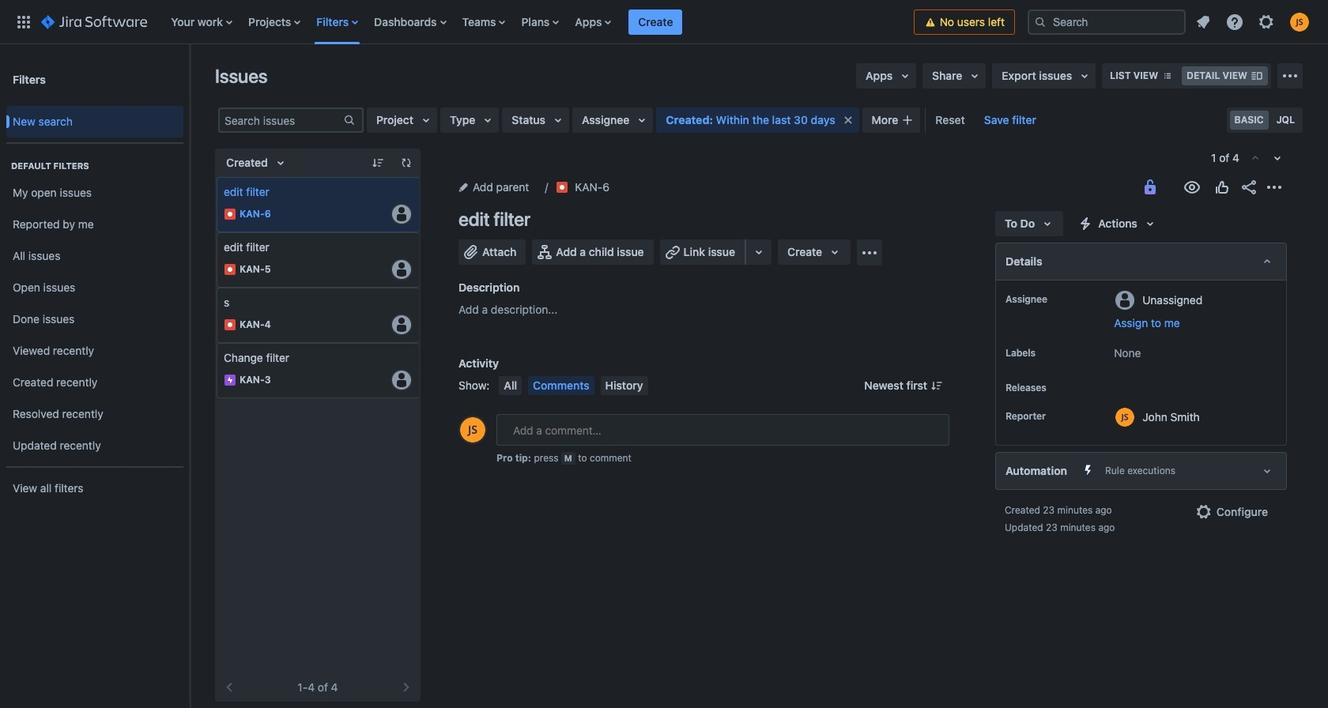 Task type: vqa. For each thing, say whether or not it's contained in the screenshot.
the No restrictions icon on the right top
no



Task type: locate. For each thing, give the bounding box(es) containing it.
menu bar
[[496, 376, 651, 395]]

banner
[[0, 0, 1328, 44]]

notifications image
[[1194, 12, 1213, 31]]

bug element
[[217, 177, 419, 232], [217, 232, 419, 288], [217, 288, 419, 343]]

None search field
[[1028, 9, 1186, 34]]

help image
[[1226, 12, 1245, 31]]

search image
[[1034, 15, 1047, 28]]

bug image
[[224, 208, 236, 221], [224, 263, 236, 276], [224, 319, 236, 331]]

sidebar navigation image
[[172, 63, 207, 95]]

1 horizontal spatial group
[[1246, 149, 1287, 168]]

remove field image
[[839, 111, 858, 130]]

0 vertical spatial bug image
[[224, 208, 236, 221]]

epic element
[[217, 343, 419, 399]]

Search field
[[1028, 9, 1186, 34]]

addicon image
[[902, 114, 914, 127]]

3 bug element from the top
[[217, 288, 419, 343]]

automation element
[[996, 452, 1287, 490]]

group
[[6, 101, 183, 142], [1246, 149, 1287, 168]]

issues list box
[[217, 177, 419, 399]]

primary element
[[9, 0, 914, 44]]

2 bug image from the top
[[224, 263, 236, 276]]

0 horizontal spatial group
[[6, 101, 183, 142]]

list item
[[629, 0, 683, 44]]

2 vertical spatial bug image
[[224, 319, 236, 331]]

1 bug image from the top
[[224, 208, 236, 221]]

heading
[[6, 160, 183, 172]]

jira software image
[[41, 12, 147, 31], [41, 12, 147, 31]]

open pluggable items dropdown image
[[896, 66, 915, 85]]

1 bug element from the top
[[217, 177, 419, 232]]

list
[[163, 0, 914, 44], [1189, 8, 1319, 36]]

1 vertical spatial bug image
[[224, 263, 236, 276]]



Task type: describe. For each thing, give the bounding box(es) containing it.
default filters group
[[6, 144, 183, 467]]

details element
[[996, 243, 1287, 281]]

watch options: you are not watching this issue, 0 people watching image
[[1183, 178, 1202, 197]]

settings image
[[1257, 12, 1276, 31]]

actions image
[[1265, 178, 1284, 197]]

order by image
[[271, 153, 290, 172]]

1 horizontal spatial list
[[1189, 8, 1319, 36]]

epic image
[[224, 374, 236, 387]]

Search issues text field
[[220, 109, 343, 131]]

appswitcher icon image
[[14, 12, 33, 31]]

2 bug element from the top
[[217, 232, 419, 288]]

3 bug image from the top
[[224, 319, 236, 331]]

Add a comment… field
[[497, 414, 950, 446]]

add app image
[[860, 243, 879, 262]]

import and bulk change issues; go back to the old issue search image
[[1281, 66, 1300, 85]]

your profile and settings image
[[1290, 12, 1309, 31]]

1 vertical spatial group
[[1246, 149, 1287, 168]]

more information about john smith image
[[1116, 408, 1135, 427]]

0 horizontal spatial list
[[163, 0, 914, 44]]

0 vertical spatial group
[[6, 101, 183, 142]]

vote options: no one has voted for this issue yet. image
[[1213, 178, 1232, 197]]



